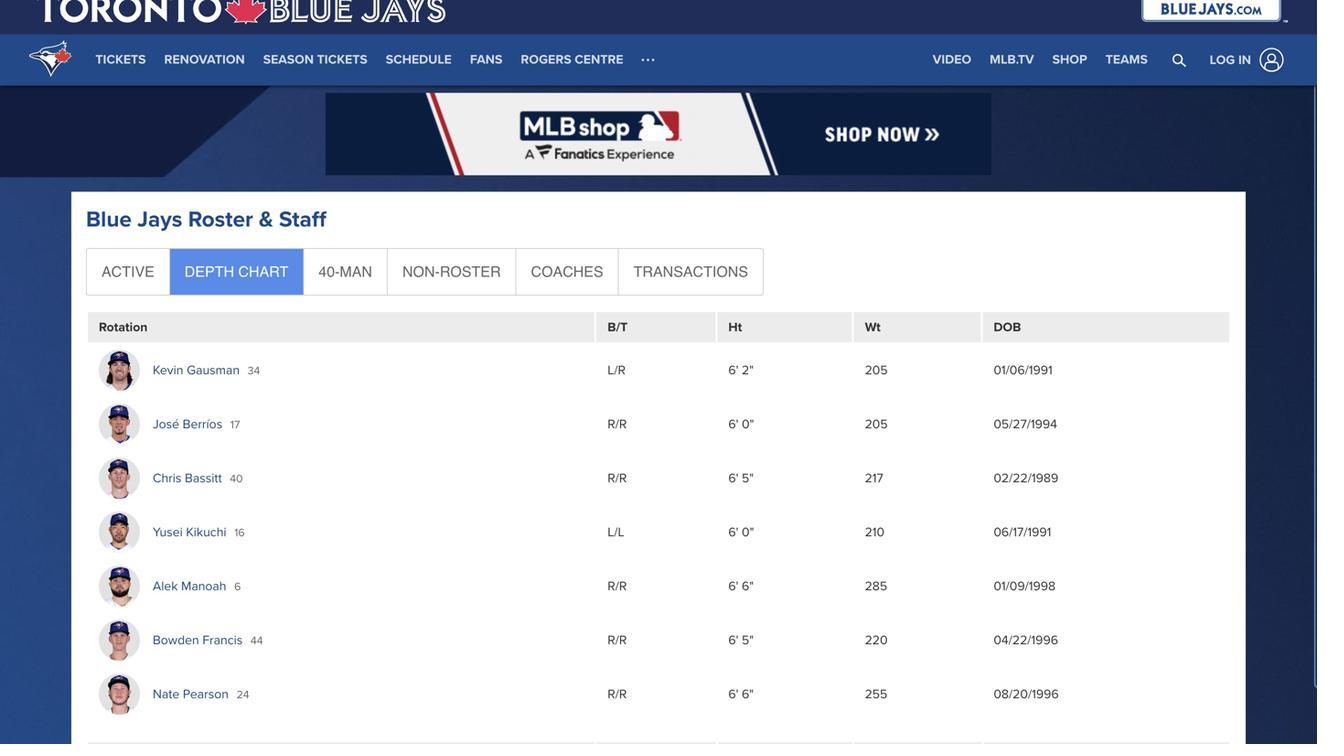 Task type: describe. For each thing, give the bounding box(es) containing it.
rotation
[[99, 320, 148, 335]]

alek
[[153, 579, 178, 594]]

shop link
[[1044, 34, 1097, 86]]

0" for 205
[[742, 417, 755, 432]]

berríos
[[183, 417, 223, 432]]

24
[[237, 688, 250, 702]]

285
[[865, 579, 888, 594]]

alek manoah link
[[153, 579, 227, 594]]

5" for 220
[[742, 633, 754, 648]]

non-
[[403, 263, 440, 280]]

chris bassitt 40
[[153, 471, 243, 486]]

6
[[234, 580, 241, 594]]

alek manoah image
[[99, 566, 140, 607]]

depth
[[185, 263, 234, 280]]

nate
[[153, 687, 180, 702]]

34
[[248, 364, 260, 378]]

r/r for 255
[[608, 687, 627, 702]]

2 tickets from the left
[[317, 52, 368, 67]]

dob
[[994, 320, 1022, 335]]

05/27/1994
[[994, 417, 1058, 432]]

6' for 01/06/1991
[[729, 363, 739, 378]]

transactions link
[[619, 249, 763, 295]]

chris
[[153, 471, 182, 486]]

kevin gausman link
[[153, 363, 240, 378]]

gausman
[[187, 363, 240, 378]]

08/20/1996
[[994, 687, 1060, 702]]

depth chart
[[185, 263, 289, 280]]

season
[[263, 52, 314, 67]]

6' for 04/22/1996
[[729, 633, 739, 648]]

secondary navigation element
[[86, 34, 633, 86]]

toronto blue jays url logo image
[[1142, 0, 1289, 22]]

kevin gausman 34
[[153, 363, 260, 378]]

r/r for 220
[[608, 633, 627, 648]]

transactions
[[634, 263, 749, 280]]

ht
[[729, 320, 743, 335]]

log in button
[[1189, 44, 1289, 76]]

josé
[[153, 417, 179, 432]]

yusei
[[153, 525, 183, 540]]

6' for 02/22/1989
[[729, 471, 739, 486]]

40-man button
[[304, 249, 388, 295]]

01/06/1991
[[994, 363, 1053, 378]]

kevin gausman image
[[99, 350, 140, 391]]

manoah
[[181, 579, 227, 594]]

1 tickets from the left
[[96, 52, 146, 67]]

b/t
[[608, 320, 628, 335]]

02/22/1989
[[994, 471, 1059, 486]]

teams
[[1106, 52, 1149, 67]]

wt
[[865, 320, 881, 335]]

non-roster button
[[388, 249, 517, 295]]

log in
[[1211, 52, 1252, 68]]

blue
[[86, 206, 132, 233]]

r/r for 205
[[608, 417, 627, 432]]

40-man link
[[304, 249, 388, 295]]

17
[[230, 418, 240, 432]]

chris bassitt link
[[153, 471, 222, 486]]

220
[[865, 633, 888, 648]]

tertiary navigation element
[[924, 34, 1158, 86]]

r/r for 217
[[608, 471, 627, 486]]

season tickets link
[[254, 34, 377, 86]]

active button
[[87, 249, 170, 295]]

chart
[[238, 263, 289, 280]]

6" for 285
[[742, 579, 754, 594]]

mlb.tv
[[990, 52, 1035, 67]]

6' 5" for 217
[[729, 471, 754, 486]]

bowden francis link
[[153, 633, 243, 648]]

depth chart button
[[170, 249, 304, 295]]

coaches
[[531, 263, 604, 280]]

40-
[[319, 263, 340, 280]]

04/22/1996
[[994, 633, 1059, 648]]

217
[[865, 471, 884, 486]]

06/17/1991
[[994, 525, 1052, 540]]

nate pearson image
[[99, 674, 140, 715]]

teams link
[[1097, 34, 1158, 86]]

top navigation menu bar
[[0, 0, 1318, 86]]

rogers
[[521, 52, 572, 67]]

6' for 01/09/1998
[[729, 579, 739, 594]]

francis
[[203, 633, 243, 648]]

mlb.tv link
[[981, 34, 1044, 86]]

6' 0" for r/r
[[729, 417, 755, 432]]

alek manoah 6
[[153, 579, 241, 594]]

fans link
[[461, 34, 512, 86]]



Task type: vqa. For each thing, say whether or not it's contained in the screenshot.
kevin gausman 34
yes



Task type: locate. For each thing, give the bounding box(es) containing it.
0 vertical spatial 205
[[865, 363, 888, 378]]

0 vertical spatial roster
[[188, 206, 253, 233]]

5 6' from the top
[[729, 579, 739, 594]]

rogers centre
[[521, 52, 624, 67]]

1 6' 5" from the top
[[729, 471, 754, 486]]

bassitt
[[185, 471, 222, 486]]

210
[[865, 525, 885, 540]]

0 horizontal spatial tickets
[[96, 52, 146, 67]]

0 horizontal spatial roster
[[188, 206, 253, 233]]

0 vertical spatial 6' 0"
[[729, 417, 755, 432]]

16
[[234, 526, 245, 540]]

active
[[102, 263, 154, 280]]

1 vertical spatial 0"
[[742, 525, 755, 540]]

2 205 from the top
[[865, 417, 888, 432]]

0 vertical spatial 5"
[[742, 471, 754, 486]]

1 6' 6" from the top
[[729, 579, 754, 594]]

6'
[[729, 363, 739, 378], [729, 417, 739, 432], [729, 471, 739, 486], [729, 525, 739, 540], [729, 579, 739, 594], [729, 633, 739, 648], [729, 687, 739, 702]]

205 up 217 on the right of the page
[[865, 417, 888, 432]]

1 vertical spatial 6' 5"
[[729, 633, 754, 648]]

coaches button
[[517, 249, 619, 295]]

6' for 08/20/1996
[[729, 687, 739, 702]]

tickets right season in the top left of the page
[[317, 52, 368, 67]]

6' 0" for l/l
[[729, 525, 755, 540]]

roster inside 'non-roster' button
[[440, 263, 501, 280]]

6' for 06/17/1991
[[729, 525, 739, 540]]

staff
[[279, 206, 327, 233]]

1 6' from the top
[[729, 363, 739, 378]]

kevin
[[153, 363, 184, 378]]

r/r
[[608, 417, 627, 432], [608, 471, 627, 486], [608, 579, 627, 594], [608, 633, 627, 648], [608, 687, 627, 702]]

toronto blue jays image
[[29, 40, 72, 77]]

bowden
[[153, 633, 199, 648]]

205 down wt
[[865, 363, 888, 378]]

6" for 255
[[742, 687, 754, 702]]

0 vertical spatial 6"
[[742, 579, 754, 594]]

season tickets
[[263, 52, 368, 67]]

yusei kikuchi image
[[99, 512, 140, 553]]

1 6' 0" from the top
[[729, 417, 755, 432]]

5" for 217
[[742, 471, 754, 486]]

coaches link
[[517, 249, 619, 295]]

2"
[[742, 363, 754, 378]]

6' 6" for 255
[[729, 687, 754, 702]]

advertisement element
[[326, 93, 992, 175]]

1 r/r from the top
[[608, 417, 627, 432]]

255
[[865, 687, 888, 702]]

1 vertical spatial 5"
[[742, 633, 754, 648]]

renovation
[[164, 52, 245, 67]]

2 6' from the top
[[729, 417, 739, 432]]

0 vertical spatial 0"
[[742, 417, 755, 432]]

active link
[[87, 249, 170, 295]]

40-man
[[319, 263, 372, 280]]

1 horizontal spatial tickets
[[317, 52, 368, 67]]

man
[[340, 263, 372, 280]]

205 for 01/06/1991
[[865, 363, 888, 378]]

4 6' from the top
[[729, 525, 739, 540]]

1 vertical spatial 6' 6"
[[729, 687, 754, 702]]

tickets
[[96, 52, 146, 67], [317, 52, 368, 67]]

chris bassitt image
[[99, 458, 140, 499]]

video
[[933, 52, 972, 67]]

transactions button
[[619, 249, 763, 295]]

josé berríos image
[[99, 404, 140, 445]]

2 5" from the top
[[742, 633, 754, 648]]

depth chart link
[[170, 249, 304, 295]]

6' 5" for 220
[[729, 633, 754, 648]]

1 0" from the top
[[742, 417, 755, 432]]

2 r/r from the top
[[608, 471, 627, 486]]

kikuchi
[[186, 525, 227, 540]]

1 vertical spatial 6' 0"
[[729, 525, 755, 540]]

r/r for 285
[[608, 579, 627, 594]]

5 r/r from the top
[[608, 687, 627, 702]]

josé berríos 17
[[153, 417, 240, 432]]

44
[[251, 634, 263, 648]]

fans
[[470, 52, 503, 67]]

shop
[[1053, 52, 1088, 67]]

6' 0"
[[729, 417, 755, 432], [729, 525, 755, 540]]

2 6' 6" from the top
[[729, 687, 754, 702]]

40
[[230, 472, 243, 486]]

6' 6" for 285
[[729, 579, 754, 594]]

0 vertical spatial 6' 5"
[[729, 471, 754, 486]]

tickets right toronto blue jays 'image'
[[96, 52, 146, 67]]

1 205 from the top
[[865, 363, 888, 378]]

6' for 05/27/1994
[[729, 417, 739, 432]]

nate pearson link
[[153, 687, 229, 702]]

205 for 05/27/1994
[[865, 417, 888, 432]]

blue jays roster & staff
[[86, 206, 327, 233]]

3 r/r from the top
[[608, 579, 627, 594]]

jays
[[137, 206, 183, 233]]

1 vertical spatial 205
[[865, 417, 888, 432]]

non-roster
[[403, 263, 501, 280]]

yusei kikuchi 16
[[153, 525, 245, 540]]

0 vertical spatial 6' 6"
[[729, 579, 754, 594]]

2 6' 0" from the top
[[729, 525, 755, 540]]

more options image
[[642, 54, 655, 66]]

2 6" from the top
[[742, 687, 754, 702]]

renovation link
[[155, 34, 254, 86]]

6' 6"
[[729, 579, 754, 594], [729, 687, 754, 702]]

0" for 210
[[742, 525, 755, 540]]

video link
[[924, 34, 981, 86]]

6"
[[742, 579, 754, 594], [742, 687, 754, 702]]

4 r/r from the top
[[608, 633, 627, 648]]

bowden francis 44
[[153, 633, 263, 648]]

7 6' from the top
[[729, 687, 739, 702]]

tickets link
[[86, 34, 155, 86]]

l/r
[[608, 363, 626, 378]]

non-roster link
[[388, 249, 517, 295]]

l/l
[[608, 525, 625, 540]]

0"
[[742, 417, 755, 432], [742, 525, 755, 540]]

log
[[1211, 52, 1236, 68]]

schedule link
[[377, 34, 461, 86]]

1 5" from the top
[[742, 471, 754, 486]]

schedule
[[386, 52, 452, 67]]

rogers centre link
[[512, 34, 633, 86]]

yusei kikuchi link
[[153, 525, 227, 540]]

1 vertical spatial roster
[[440, 263, 501, 280]]

6 6' from the top
[[729, 633, 739, 648]]

pearson
[[183, 687, 229, 702]]

1 horizontal spatial roster
[[440, 263, 501, 280]]

3 6' from the top
[[729, 471, 739, 486]]

1 6" from the top
[[742, 579, 754, 594]]

2 0" from the top
[[742, 525, 755, 540]]

6' 5"
[[729, 471, 754, 486], [729, 633, 754, 648]]

6' 2"
[[729, 363, 754, 378]]

01/09/1998
[[994, 579, 1056, 594]]

1 vertical spatial 6"
[[742, 687, 754, 702]]

bowden francis image
[[99, 620, 140, 661]]

josé berríos link
[[153, 417, 223, 432]]

centre
[[575, 52, 624, 67]]

nate pearson 24
[[153, 687, 250, 702]]

2 6' 5" from the top
[[729, 633, 754, 648]]



